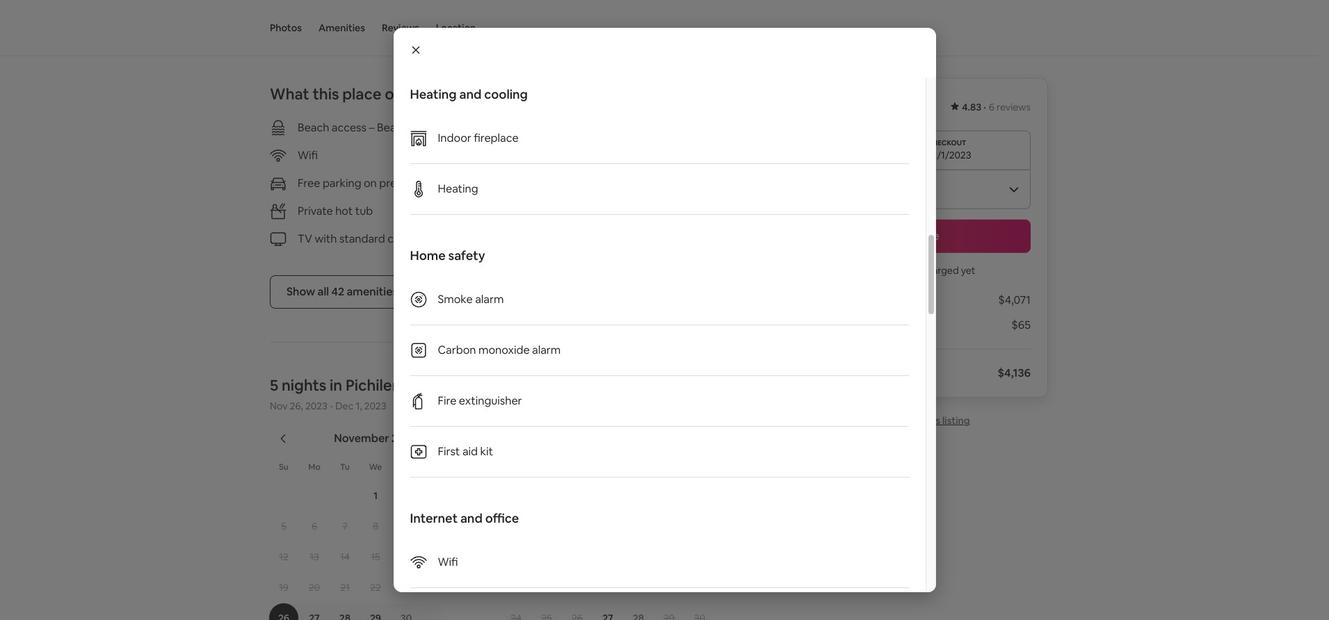 Task type: vqa. For each thing, say whether or not it's contained in the screenshot.
Reserve
yes



Task type: describe. For each thing, give the bounding box(es) containing it.
7, thursday, december 2023. available, but has no eligible checkout date, due to the 2 night stay requirement. button
[[624, 512, 653, 541]]

9
[[404, 521, 409, 533]]

report
[[890, 415, 922, 427]]

indoor fireplace
[[438, 131, 519, 145]]

1 20 from the left
[[309, 582, 320, 594]]

amenities
[[347, 285, 398, 299]]

aid
[[463, 445, 478, 459]]

1 19 button from the left
[[269, 573, 299, 603]]

tv with standard cable
[[298, 232, 416, 246]]

with
[[315, 232, 337, 246]]

th
[[401, 462, 411, 473]]

12/1/2023 button
[[807, 131, 1031, 170]]

2 21 from the left
[[634, 582, 643, 594]]

access
[[332, 121, 367, 135]]

taxes
[[873, 366, 902, 381]]

you won't be charged yet
[[862, 264, 976, 277]]

reserve
[[898, 229, 940, 244]]

tv
[[298, 232, 312, 246]]

listing
[[943, 415, 970, 427]]

yet
[[961, 264, 976, 277]]

reviews
[[382, 22, 419, 34]]

free parking on premises
[[298, 176, 426, 191]]

workspace
[[587, 148, 643, 163]]

1 21 from the left
[[340, 582, 350, 594]]

5 button
[[269, 512, 299, 541]]

18 button
[[532, 573, 562, 603]]

show all 42 amenities
[[287, 285, 398, 299]]

what
[[270, 84, 309, 104]]

su
[[279, 462, 289, 473]]

pichilemu
[[346, 376, 415, 395]]

show all 42 amenities button
[[270, 276, 415, 309]]

fire extinguisher
[[438, 394, 522, 408]]

beach access – beachfront
[[298, 121, 434, 135]]

photos button
[[270, 0, 302, 56]]

12, tuesday, december 2023. unavailable button
[[563, 543, 592, 572]]

13
[[310, 551, 319, 564]]

beachfront
[[377, 121, 434, 135]]

1 horizontal spatial 6
[[989, 101, 995, 113]]

0 vertical spatial wifi
[[298, 148, 318, 163]]

13, wednesday, december 2023. unavailable button
[[593, 543, 623, 572]]

pets allowed
[[531, 204, 595, 219]]

smoke alarm
[[438, 292, 504, 307]]

7 button
[[330, 512, 360, 541]]

location button
[[436, 0, 476, 56]]

16
[[401, 551, 411, 564]]

5, tuesday, december 2023. available. there is a 2 night minimum stay requirement. select as check-in date. button
[[563, 512, 592, 541]]

15 button
[[360, 543, 391, 572]]

allowed
[[555, 204, 595, 219]]

3
[[514, 521, 519, 533]]

nights
[[282, 376, 327, 395]]

14, thursday, december 2023. unavailable button
[[624, 543, 653, 572]]

$65
[[1012, 318, 1031, 333]]

10, sunday, december 2023. unavailable button
[[502, 543, 531, 572]]

13 button
[[299, 543, 330, 572]]

42
[[332, 285, 344, 299]]

11 button
[[452, 512, 483, 541]]

2 20 from the left
[[602, 582, 614, 594]]

tu
[[340, 462, 350, 473]]

and for cooling
[[460, 86, 482, 102]]

2 19 button from the left
[[562, 573, 593, 603]]

show
[[287, 285, 315, 299]]

indoor
[[438, 131, 472, 145]]

beach
[[298, 121, 329, 135]]

safety
[[448, 248, 485, 264]]

carbon
[[438, 343, 476, 358]]

premises
[[379, 176, 426, 191]]

2 21 button from the left
[[623, 573, 654, 603]]

2023 inside calendar application
[[392, 432, 417, 446]]

5 nights in pichilemu nov 26, 2023 - dec 1, 2023
[[270, 376, 415, 413]]

0 horizontal spatial alarm
[[475, 292, 504, 307]]

office
[[485, 511, 519, 527]]

9 button
[[391, 512, 422, 541]]

6, wednesday, december 2023. available. there is a 2 night minimum stay requirement. select as check-in date. button
[[593, 512, 623, 541]]

be
[[908, 264, 920, 277]]

15
[[371, 551, 380, 564]]

4.83 · 6 reviews
[[962, 101, 1031, 113]]

parking
[[323, 176, 361, 191]]

1 horizontal spatial 2023
[[364, 400, 387, 413]]

dedicated workspace
[[531, 148, 643, 163]]

total before taxes
[[807, 366, 902, 381]]

standard
[[339, 232, 385, 246]]

8 button
[[360, 512, 391, 541]]

private hot tub
[[298, 204, 373, 219]]

16, saturday, december 2023. unavailable button
[[685, 543, 715, 572]]

2 20 button from the left
[[593, 573, 623, 603]]

all
[[318, 285, 329, 299]]

we
[[369, 462, 382, 473]]

total
[[807, 366, 833, 381]]

1,
[[356, 400, 362, 413]]

5 for 5 nights in pichilemu nov 26, 2023 - dec 1, 2023
[[270, 376, 278, 395]]

24 button
[[422, 573, 452, 603]]

9, saturday, december 2023. unavailable button
[[685, 512, 715, 541]]

2 23 button from the left
[[685, 573, 715, 603]]

heating for heating and cooling
[[410, 86, 457, 102]]

what this place offers
[[270, 84, 427, 104]]



Task type: locate. For each thing, give the bounding box(es) containing it.
carbon monoxide alarm
[[438, 343, 561, 358]]

21 down 14 button
[[340, 582, 350, 594]]

cooling
[[484, 86, 528, 102]]

calendar application
[[253, 417, 1192, 621]]

1 vertical spatial heating
[[438, 182, 478, 196]]

0 horizontal spatial 21
[[340, 582, 350, 594]]

1 vertical spatial 5
[[281, 521, 287, 533]]

1 23 from the left
[[401, 582, 412, 594]]

0 horizontal spatial 19
[[279, 582, 289, 594]]

5 inside 5 nights in pichilemu nov 26, 2023 - dec 1, 2023
[[270, 376, 278, 395]]

0 horizontal spatial this
[[313, 84, 339, 104]]

19 down "12"
[[279, 582, 289, 594]]

kit
[[480, 445, 493, 459]]

fireplace
[[474, 131, 519, 145]]

internet
[[410, 511, 458, 527]]

1 horizontal spatial alarm
[[532, 343, 561, 358]]

22 down 15
[[370, 582, 381, 594]]

tub
[[355, 204, 373, 219]]

nov
[[270, 400, 288, 413]]

private
[[298, 204, 333, 219]]

26,
[[290, 400, 303, 413]]

cleaning
[[807, 318, 852, 333]]

november 2023
[[334, 432, 417, 446]]

1 vertical spatial alarm
[[532, 343, 561, 358]]

1 23 button from the left
[[391, 573, 422, 603]]

21 button down the 14, thursday, december 2023. unavailable button
[[623, 573, 654, 603]]

reviews button
[[382, 0, 419, 56]]

23 left 24
[[401, 582, 412, 594]]

5 inside button
[[281, 521, 287, 533]]

$4,071
[[999, 293, 1031, 308]]

22 for second 22 button from the left
[[664, 582, 675, 594]]

0 vertical spatial 17 button
[[422, 543, 452, 572]]

heating down indoor
[[438, 182, 478, 196]]

5 up nov
[[270, 376, 278, 395]]

1 horizontal spatial 20 button
[[593, 573, 623, 603]]

20 button down the 13, wednesday, december 2023. unavailable button
[[593, 573, 623, 603]]

3, friday, november 2023. this day is only available for checkout. button
[[422, 482, 452, 511]]

22 for first 22 button from the left
[[370, 582, 381, 594]]

1 horizontal spatial 17 button
[[501, 573, 532, 603]]

0 horizontal spatial 20
[[309, 582, 320, 594]]

photos
[[270, 22, 302, 34]]

5
[[270, 376, 278, 395], [281, 521, 287, 533]]

4, monday, december 2023. available. there is a 2 night minimum stay requirement. select as check-in date. button
[[532, 512, 561, 541]]

23 down 16, saturday, december 2023. unavailable button
[[694, 582, 705, 594]]

17 for the rightmost 17 'button'
[[512, 582, 521, 594]]

0 vertical spatial heating
[[410, 86, 457, 102]]

and left cooling
[[460, 86, 482, 102]]

0 vertical spatial this
[[313, 84, 339, 104]]

2 22 from the left
[[664, 582, 675, 594]]

0 vertical spatial alarm
[[475, 292, 504, 307]]

0 vertical spatial 5
[[270, 376, 278, 395]]

0 horizontal spatial 22 button
[[360, 573, 391, 603]]

amenities button
[[319, 0, 365, 56]]

16 button
[[391, 543, 422, 572]]

1 horizontal spatial 23
[[694, 582, 705, 594]]

this up the beach
[[313, 84, 339, 104]]

dedicated
[[531, 148, 584, 163]]

and
[[460, 86, 482, 102], [461, 511, 483, 527]]

1
[[374, 490, 378, 502]]

21 button down 14 button
[[330, 573, 360, 603]]

1 horizontal spatial 23 button
[[685, 573, 715, 603]]

amenities
[[319, 22, 365, 34]]

2 23 from the left
[[694, 582, 705, 594]]

1 vertical spatial this
[[924, 415, 941, 427]]

1 20 button from the left
[[299, 573, 330, 603]]

this for report
[[924, 415, 941, 427]]

on
[[364, 176, 377, 191]]

wifi inside the what this place offers dialog
[[438, 555, 458, 570]]

1 21 button from the left
[[330, 573, 360, 603]]

1 22 from the left
[[370, 582, 381, 594]]

$4,136
[[998, 366, 1031, 381]]

1 vertical spatial and
[[461, 511, 483, 527]]

and for office
[[461, 511, 483, 527]]

18
[[542, 582, 552, 594]]

2, saturday, december 2023. unavailable button
[[685, 482, 715, 511]]

home
[[410, 248, 446, 264]]

1 horizontal spatial 19
[[573, 582, 582, 594]]

23
[[401, 582, 412, 594], [694, 582, 705, 594]]

·
[[984, 101, 986, 113]]

8, friday, december 2023. this day is only available for checkout. button
[[655, 512, 684, 541]]

1 19 from the left
[[279, 582, 289, 594]]

0 vertical spatial 17
[[432, 551, 442, 564]]

0 horizontal spatial 19 button
[[269, 573, 299, 603]]

report this listing button
[[868, 415, 970, 427]]

0 horizontal spatial 21 button
[[330, 573, 360, 603]]

12/1/2023
[[928, 149, 972, 161]]

offers
[[385, 84, 427, 104]]

0 horizontal spatial 23 button
[[391, 573, 422, 603]]

0 horizontal spatial 22
[[370, 582, 381, 594]]

mo
[[308, 462, 321, 473]]

1 button
[[360, 482, 391, 511]]

this left listing
[[924, 415, 941, 427]]

and left office
[[461, 511, 483, 527]]

1 horizontal spatial 22 button
[[654, 573, 685, 603]]

19 button down 12, tuesday, december 2023. unavailable button
[[562, 573, 593, 603]]

20 down 13
[[309, 582, 320, 594]]

1 vertical spatial 6
[[312, 521, 317, 533]]

cleaning fee
[[807, 318, 871, 333]]

what this place offers dialog
[[393, 28, 936, 621]]

2 19 from the left
[[573, 582, 582, 594]]

november
[[334, 432, 389, 446]]

14
[[340, 551, 350, 564]]

alarm right monoxide on the left bottom of page
[[532, 343, 561, 358]]

12 button
[[269, 543, 299, 572]]

first
[[438, 445, 460, 459]]

wifi up 24 button
[[438, 555, 458, 570]]

you
[[862, 264, 879, 277]]

1 horizontal spatial 21
[[634, 582, 643, 594]]

20 down the 13, wednesday, december 2023. unavailable button
[[602, 582, 614, 594]]

17 right 16 button
[[432, 551, 442, 564]]

23 button left 24
[[391, 573, 422, 603]]

5 for 5
[[281, 521, 287, 533]]

1 horizontal spatial 20
[[602, 582, 614, 594]]

home safety
[[410, 248, 485, 264]]

free
[[298, 176, 320, 191]]

1 vertical spatial wifi
[[438, 555, 458, 570]]

before
[[835, 366, 871, 381]]

19 button down 12 button
[[269, 573, 299, 603]]

reviews
[[997, 101, 1031, 113]]

2023 up th
[[392, 432, 417, 446]]

20 button
[[299, 573, 330, 603], [593, 573, 623, 603]]

alarm right smoke
[[475, 292, 504, 307]]

6 inside button
[[312, 521, 317, 533]]

20
[[309, 582, 320, 594], [602, 582, 614, 594]]

0 horizontal spatial 2023
[[305, 400, 328, 413]]

6 right 5 button in the left of the page
[[312, 521, 317, 533]]

22 down 15, friday, december 2023. unavailable button at the bottom
[[664, 582, 675, 594]]

22 button down "15" button
[[360, 573, 391, 603]]

17
[[432, 551, 442, 564], [512, 582, 521, 594]]

1 vertical spatial 17 button
[[501, 573, 532, 603]]

1 horizontal spatial 5
[[281, 521, 287, 533]]

19
[[279, 582, 289, 594], [573, 582, 582, 594]]

this
[[313, 84, 339, 104], [924, 415, 941, 427]]

1 horizontal spatial 17
[[512, 582, 521, 594]]

1 horizontal spatial 22
[[664, 582, 675, 594]]

heating up beachfront
[[410, 86, 457, 102]]

heating for heating
[[438, 182, 478, 196]]

17 button left 18
[[501, 573, 532, 603]]

6 button
[[299, 512, 330, 541]]

0 horizontal spatial wifi
[[298, 148, 318, 163]]

monoxide
[[479, 343, 530, 358]]

15, friday, december 2023. unavailable button
[[655, 543, 684, 572]]

1 22 button from the left
[[360, 573, 391, 603]]

22 button
[[360, 573, 391, 603], [654, 573, 685, 603]]

report this listing
[[890, 415, 970, 427]]

cleaning fee button
[[807, 318, 871, 333]]

wifi
[[298, 148, 318, 163], [438, 555, 458, 570]]

1 vertical spatial 17
[[512, 582, 521, 594]]

24
[[431, 582, 442, 594]]

location
[[436, 22, 476, 34]]

21 down the 14, thursday, december 2023. unavailable button
[[634, 582, 643, 594]]

17 for 17 'button' to the top
[[432, 551, 442, 564]]

pets
[[531, 204, 553, 219]]

4, saturday, november 2023. unavailable button
[[453, 482, 482, 511]]

6 right ·
[[989, 101, 995, 113]]

19 right 18 button
[[573, 582, 582, 594]]

2023
[[305, 400, 328, 413], [364, 400, 387, 413], [392, 432, 417, 446]]

25 button
[[452, 573, 483, 603]]

7
[[342, 521, 348, 533]]

1 horizontal spatial 19 button
[[562, 573, 593, 603]]

0 vertical spatial 6
[[989, 101, 995, 113]]

won't
[[881, 264, 906, 277]]

0 vertical spatial and
[[460, 86, 482, 102]]

11, monday, december 2023. unavailable button
[[532, 543, 561, 572]]

23 button down 16, saturday, december 2023. unavailable button
[[685, 573, 715, 603]]

2023 right 1, in the bottom left of the page
[[364, 400, 387, 413]]

8
[[373, 521, 379, 533]]

wifi up free
[[298, 148, 318, 163]]

10
[[432, 521, 442, 533]]

cable
[[388, 232, 416, 246]]

6
[[989, 101, 995, 113], [312, 521, 317, 533]]

1 horizontal spatial this
[[924, 415, 941, 427]]

2023 left the -
[[305, 400, 328, 413]]

0 horizontal spatial 6
[[312, 521, 317, 533]]

2 22 button from the left
[[654, 573, 685, 603]]

17 button down 10 button
[[422, 543, 452, 572]]

2 horizontal spatial 2023
[[392, 432, 417, 446]]

this for what
[[313, 84, 339, 104]]

22 button down 15, friday, december 2023. unavailable button at the bottom
[[654, 573, 685, 603]]

1 horizontal spatial wifi
[[438, 555, 458, 570]]

5 up "12"
[[281, 521, 287, 533]]

0 horizontal spatial 20 button
[[299, 573, 330, 603]]

extinguisher
[[459, 394, 522, 408]]

17 left 18
[[512, 582, 521, 594]]

0 horizontal spatial 17
[[432, 551, 442, 564]]

–
[[369, 121, 375, 135]]

20 button down "13" button on the left bottom of page
[[299, 573, 330, 603]]

0 horizontal spatial 17 button
[[422, 543, 452, 572]]

0 horizontal spatial 23
[[401, 582, 412, 594]]

0 horizontal spatial 5
[[270, 376, 278, 395]]

-
[[330, 400, 333, 413]]

place
[[342, 84, 382, 104]]

1 horizontal spatial 21 button
[[623, 573, 654, 603]]



